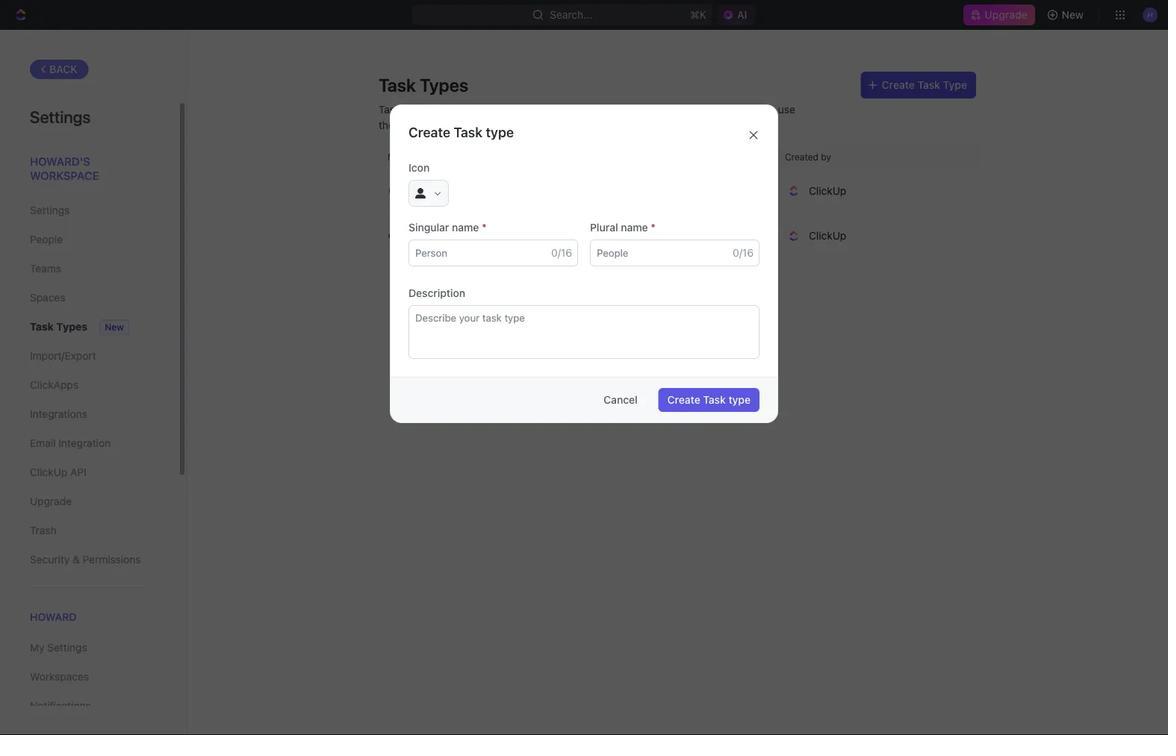 Task type: describe. For each thing, give the bounding box(es) containing it.
howard's
[[30, 155, 90, 168]]

1 vertical spatial settings
[[30, 204, 70, 217]]

workspace
[[30, 169, 99, 182]]

security
[[30, 554, 70, 566]]

create task type button
[[861, 72, 976, 99]]

plural
[[590, 221, 618, 234]]

and
[[674, 103, 692, 115]]

plural name *
[[590, 221, 656, 234]]

search...
[[550, 9, 593, 21]]

create task type
[[882, 79, 967, 91]]

task types inside the settings element
[[30, 321, 88, 333]]

epics,
[[474, 119, 503, 131]]

clickup api
[[30, 466, 86, 479]]

0/16 for plural name *
[[733, 247, 754, 259]]

2 tasks from the left
[[736, 103, 763, 115]]

singular
[[409, 221, 449, 234]]

create task type button
[[659, 388, 760, 412]]

1 horizontal spatial types
[[420, 75, 468, 96]]

0 horizontal spatial for
[[406, 119, 419, 131]]

names
[[639, 103, 671, 115]]

teams
[[30, 263, 61, 275]]

1 horizontal spatial upgrade
[[985, 9, 1028, 21]]

type
[[943, 79, 967, 91]]

0 vertical spatial create
[[882, 79, 915, 91]]

clickup inside the settings element
[[30, 466, 67, 479]]

spaces
[[30, 292, 65, 304]]

⌘k
[[690, 9, 707, 21]]

my settings
[[30, 642, 87, 654]]

milestone
[[412, 230, 460, 242]]

1on1s.
[[648, 119, 677, 131]]

* for singular name *
[[482, 221, 487, 234]]

security & permissions link
[[30, 548, 149, 573]]

2 vertical spatial settings
[[47, 642, 87, 654]]

security & permissions
[[30, 554, 141, 566]]

permissions
[[83, 554, 141, 566]]

clickup for milestone
[[809, 230, 847, 242]]

like
[[455, 119, 471, 131]]

1 horizontal spatial create
[[668, 394, 700, 406]]

task inside the settings element
[[30, 321, 54, 333]]

customers,
[[506, 119, 561, 131]]

task inside create task type button
[[918, 79, 940, 91]]

new inside button
[[1062, 9, 1084, 21]]

create task type inside button
[[668, 394, 751, 406]]

spaces link
[[30, 285, 149, 311]]

to
[[766, 103, 775, 115]]

singular name *
[[409, 221, 487, 234]]

task (default)
[[412, 184, 473, 197]]

People field
[[590, 240, 760, 267]]

of
[[723, 103, 733, 115]]

new inside the settings element
[[105, 322, 124, 333]]

import/export
[[30, 350, 96, 362]]

import/export link
[[30, 344, 149, 369]]

howard
[[30, 611, 77, 624]]

clickapps
[[30, 379, 78, 391]]

created by
[[785, 152, 831, 162]]

in
[[531, 103, 539, 115]]

0 vertical spatial settings
[[30, 107, 91, 126]]

trash link
[[30, 518, 149, 544]]

back link
[[30, 60, 89, 79]]

email integration link
[[30, 431, 149, 456]]



Task type: vqa. For each thing, say whether or not it's contained in the screenshot.
the between to the right
no



Task type: locate. For each thing, give the bounding box(es) containing it.
customize
[[585, 103, 636, 115]]

1 horizontal spatial *
[[651, 221, 656, 234]]

use
[[778, 103, 795, 115]]

workspaces
[[30, 671, 89, 684]]

clickup.
[[542, 103, 583, 115]]

1 0/16 from the left
[[551, 247, 572, 259]]

1 * from the left
[[482, 221, 487, 234]]

task
[[379, 75, 416, 96], [918, 79, 940, 91], [454, 124, 483, 140], [412, 184, 434, 197], [30, 321, 54, 333], [703, 394, 726, 406]]

0 horizontal spatial create task type
[[409, 124, 514, 140]]

name for plural
[[621, 221, 648, 234]]

0 horizontal spatial 0/16
[[551, 247, 572, 259]]

clickup
[[809, 184, 847, 197], [809, 230, 847, 242], [30, 466, 67, 479]]

(default)
[[437, 186, 473, 196]]

howard's workspace
[[30, 155, 99, 182]]

upgrade inside the settings element
[[30, 496, 72, 508]]

0 horizontal spatial upgrade link
[[30, 489, 149, 515]]

can
[[409, 103, 426, 115]]

Person field
[[409, 240, 578, 267]]

0 horizontal spatial new
[[105, 322, 124, 333]]

0 vertical spatial for
[[470, 103, 484, 115]]

upgrade left new button
[[985, 9, 1028, 21]]

them
[[379, 119, 403, 131]]

* up person field
[[482, 221, 487, 234]]

upgrade down 'clickup api' at the bottom left
[[30, 496, 72, 508]]

0 vertical spatial type
[[486, 124, 514, 140]]

tasks up them
[[379, 103, 406, 115]]

1 vertical spatial type
[[729, 394, 751, 406]]

create task type
[[409, 124, 514, 140], [668, 394, 751, 406]]

clickapps link
[[30, 373, 149, 398]]

upgrade link down clickup api link
[[30, 489, 149, 515]]

integrations
[[30, 408, 87, 421]]

1 vertical spatial upgrade link
[[30, 489, 149, 515]]

0/16 for singular name *
[[551, 247, 572, 259]]

* for plural name *
[[651, 221, 656, 234]]

2 0/16 from the left
[[733, 247, 754, 259]]

type inside button
[[729, 394, 751, 406]]

1 vertical spatial new
[[105, 322, 124, 333]]

clickup for task
[[809, 184, 847, 197]]

1 horizontal spatial type
[[729, 394, 751, 406]]

name
[[388, 152, 412, 162]]

by
[[821, 152, 831, 162]]

people
[[30, 233, 63, 246]]

0 vertical spatial clickup
[[809, 184, 847, 197]]

2 * from the left
[[651, 221, 656, 234]]

0 horizontal spatial task types
[[30, 321, 88, 333]]

1 vertical spatial create task type
[[668, 394, 751, 406]]

task types
[[379, 75, 468, 96], [30, 321, 88, 333]]

name for singular
[[452, 221, 479, 234]]

1 horizontal spatial upgrade link
[[964, 4, 1035, 25]]

create down be
[[409, 124, 451, 140]]

types inside the settings element
[[56, 321, 88, 333]]

trash
[[30, 525, 57, 537]]

1 horizontal spatial for
[[470, 103, 484, 115]]

people,
[[564, 119, 600, 131]]

types up import/export
[[56, 321, 88, 333]]

0 vertical spatial upgrade link
[[964, 4, 1035, 25]]

0/16
[[551, 247, 572, 259], [733, 247, 754, 259]]

anything
[[486, 103, 528, 115]]

used
[[444, 103, 467, 115]]

new button
[[1041, 3, 1093, 27]]

create left type
[[882, 79, 915, 91]]

tasks
[[379, 103, 406, 115], [736, 103, 763, 115]]

0 horizontal spatial create
[[409, 124, 451, 140]]

1 vertical spatial for
[[406, 119, 419, 131]]

teams link
[[30, 256, 149, 282]]

my
[[30, 642, 44, 654]]

email integration
[[30, 437, 111, 450]]

name right plural
[[621, 221, 648, 234]]

integrations link
[[30, 402, 149, 427]]

0 horizontal spatial type
[[486, 124, 514, 140]]

1 vertical spatial upgrade
[[30, 496, 72, 508]]

user large image
[[415, 188, 426, 199]]

settings up howard's
[[30, 107, 91, 126]]

1 vertical spatial clickup
[[809, 230, 847, 242]]

icons
[[695, 103, 720, 115]]

settings element
[[0, 30, 187, 736]]

invoices,
[[603, 119, 645, 131]]

* up people field
[[651, 221, 656, 234]]

0 horizontal spatial tasks
[[379, 103, 406, 115]]

name right singular
[[452, 221, 479, 234]]

api
[[70, 466, 86, 479]]

types
[[420, 75, 468, 96], [56, 321, 88, 333]]

notifications link
[[30, 694, 149, 719]]

upgrade link
[[964, 4, 1035, 25], [30, 489, 149, 515]]

2 name from the left
[[621, 221, 648, 234]]

0 vertical spatial new
[[1062, 9, 1084, 21]]

0 vertical spatial create task type
[[409, 124, 514, 140]]

cancel button
[[595, 388, 647, 412]]

0 vertical spatial task types
[[379, 75, 468, 96]]

settings
[[30, 107, 91, 126], [30, 204, 70, 217], [47, 642, 87, 654]]

back
[[49, 63, 77, 75]]

email
[[30, 437, 56, 450]]

tasks can be used for anything in clickup. customize names and icons of tasks to use them for things like epics, customers, people, invoices, 1on1s.
[[379, 103, 795, 131]]

icon
[[409, 162, 430, 174]]

types up be
[[420, 75, 468, 96]]

for
[[470, 103, 484, 115], [406, 119, 419, 131]]

task types up can
[[379, 75, 468, 96]]

for up epics,
[[470, 103, 484, 115]]

people link
[[30, 227, 149, 252]]

workspaces link
[[30, 665, 149, 690]]

1 horizontal spatial tasks
[[736, 103, 763, 115]]

task types up import/export
[[30, 321, 88, 333]]

upgrade link inside the settings element
[[30, 489, 149, 515]]

tasks left to
[[736, 103, 763, 115]]

created
[[785, 152, 819, 162]]

1 horizontal spatial new
[[1062, 9, 1084, 21]]

&
[[72, 554, 80, 566]]

upgrade link left new button
[[964, 4, 1035, 25]]

0 horizontal spatial name
[[452, 221, 479, 234]]

task inside create task type button
[[703, 394, 726, 406]]

*
[[482, 221, 487, 234], [651, 221, 656, 234]]

description
[[409, 287, 465, 300]]

1 vertical spatial task types
[[30, 321, 88, 333]]

2 vertical spatial clickup
[[30, 466, 67, 479]]

notifications
[[30, 700, 91, 713]]

0 vertical spatial types
[[420, 75, 468, 96]]

settings up people
[[30, 204, 70, 217]]

type
[[486, 124, 514, 140], [729, 394, 751, 406]]

0 vertical spatial upgrade
[[985, 9, 1028, 21]]

cancel
[[604, 394, 638, 406]]

1 horizontal spatial create task type
[[668, 394, 751, 406]]

1 horizontal spatial task types
[[379, 75, 468, 96]]

1 name from the left
[[452, 221, 479, 234]]

1 horizontal spatial 0/16
[[733, 247, 754, 259]]

settings link
[[30, 198, 149, 223]]

clickup api link
[[30, 460, 149, 486]]

integration
[[58, 437, 111, 450]]

2 vertical spatial create
[[668, 394, 700, 406]]

1 vertical spatial types
[[56, 321, 88, 333]]

new
[[1062, 9, 1084, 21], [105, 322, 124, 333]]

2 horizontal spatial create
[[882, 79, 915, 91]]

1 vertical spatial create
[[409, 124, 451, 140]]

be
[[429, 103, 441, 115]]

upgrade
[[985, 9, 1028, 21], [30, 496, 72, 508]]

name
[[452, 221, 479, 234], [621, 221, 648, 234]]

create
[[882, 79, 915, 91], [409, 124, 451, 140], [668, 394, 700, 406]]

1 tasks from the left
[[379, 103, 406, 115]]

0 horizontal spatial *
[[482, 221, 487, 234]]

0 horizontal spatial upgrade
[[30, 496, 72, 508]]

for down can
[[406, 119, 419, 131]]

things
[[422, 119, 452, 131]]

0 horizontal spatial types
[[56, 321, 88, 333]]

1 horizontal spatial name
[[621, 221, 648, 234]]

settings right my
[[47, 642, 87, 654]]

Describe your task type text field
[[409, 306, 760, 359]]

my settings link
[[30, 636, 149, 661]]

create right cancel
[[668, 394, 700, 406]]



